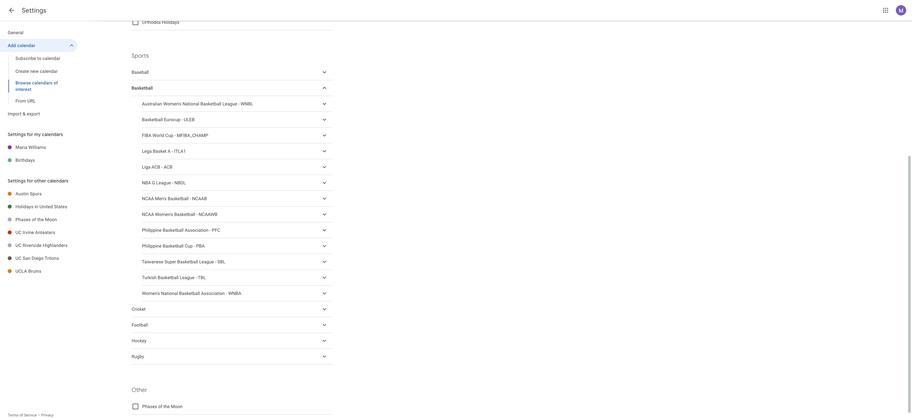 Task type: locate. For each thing, give the bounding box(es) containing it.
uc riverside highlanders link
[[15, 239, 77, 252]]

-
[[238, 101, 239, 106], [181, 117, 183, 122], [174, 133, 176, 138], [172, 149, 173, 154], [161, 164, 163, 170], [172, 180, 173, 185], [190, 196, 191, 201], [196, 212, 198, 217], [210, 228, 211, 233], [194, 243, 195, 249], [215, 259, 216, 264], [196, 275, 197, 280], [226, 291, 227, 296]]

basketball tree item
[[132, 80, 333, 96]]

2 for from the top
[[27, 178, 33, 184]]

0 vertical spatial moon
[[45, 217, 57, 222]]

liga
[[142, 164, 150, 170]]

cup left pba
[[185, 243, 193, 249]]

1 vertical spatial holidays
[[15, 204, 33, 209]]

acb
[[152, 164, 160, 170], [164, 164, 172, 170]]

0 vertical spatial calendars
[[32, 80, 52, 85]]

1 vertical spatial phases
[[142, 404, 157, 409]]

calendars up austin spurs link
[[47, 178, 68, 184]]

league down basketball tree item
[[222, 101, 237, 106]]

- inside tree item
[[161, 164, 163, 170]]

1 for from the top
[[27, 132, 33, 137]]

0 vertical spatial philippine
[[142, 228, 162, 233]]

orthodox
[[142, 20, 161, 25]]

calendars right my
[[42, 132, 63, 137]]

2 vertical spatial women's
[[142, 291, 160, 296]]

phases of the moon inside tree item
[[15, 217, 57, 222]]

uc left irvine
[[15, 230, 21, 235]]

0 vertical spatial uc
[[15, 230, 21, 235]]

group
[[0, 52, 77, 107]]

1 horizontal spatial cup
[[185, 243, 193, 249]]

0 horizontal spatial holidays
[[15, 204, 33, 209]]

nbdl
[[174, 180, 186, 185]]

1 vertical spatial philippine
[[142, 243, 162, 249]]

philippine up taiwanese
[[142, 243, 162, 249]]

basketball down tbl
[[179, 291, 200, 296]]

- left tbl
[[196, 275, 197, 280]]

0 vertical spatial national
[[182, 101, 199, 106]]

my
[[34, 132, 41, 137]]

women's national basketball association - wnba
[[142, 291, 241, 296]]

1 horizontal spatial phases
[[142, 404, 157, 409]]

0 vertical spatial ncaa
[[142, 196, 154, 201]]

to
[[37, 56, 41, 61]]

settings up austin at top left
[[8, 178, 26, 184]]

1 philippine from the top
[[142, 228, 162, 233]]

2 ncaa from the top
[[142, 212, 154, 217]]

0 horizontal spatial national
[[161, 291, 178, 296]]

uc left san
[[15, 256, 21, 261]]

0 horizontal spatial cup
[[165, 133, 173, 138]]

0 vertical spatial phases
[[15, 217, 31, 222]]

1 horizontal spatial the
[[163, 404, 170, 409]]

ncaa
[[142, 196, 154, 201], [142, 212, 154, 217]]

austin spurs link
[[15, 187, 77, 200]]

the inside tree item
[[37, 217, 44, 222]]

1 horizontal spatial moon
[[171, 404, 183, 409]]

holidays right orthodox
[[162, 20, 179, 25]]

0 vertical spatial cup
[[165, 133, 173, 138]]

settings right go back image
[[22, 6, 46, 15]]

2 vertical spatial calendar
[[40, 69, 58, 74]]

2 vertical spatial calendars
[[47, 178, 68, 184]]

1 vertical spatial uc
[[15, 243, 21, 248]]

birthdays tree item
[[0, 154, 77, 167]]

association down tbl
[[201, 291, 225, 296]]

league left sbl
[[199, 259, 214, 264]]

2 uc from the top
[[15, 243, 21, 248]]

interest
[[15, 87, 31, 92]]

1 vertical spatial the
[[163, 404, 170, 409]]

1 horizontal spatial holidays
[[162, 20, 179, 25]]

browse
[[15, 80, 31, 85]]

moon
[[45, 217, 57, 222], [171, 404, 183, 409]]

australian
[[142, 101, 162, 106]]

0 vertical spatial calendar
[[17, 43, 35, 48]]

phases of the moon
[[15, 217, 57, 222], [142, 404, 183, 409]]

calendar up subscribe
[[17, 43, 35, 48]]

1 vertical spatial cup
[[185, 243, 193, 249]]

phases of the moon down the other
[[142, 404, 183, 409]]

1 vertical spatial women's
[[155, 212, 173, 217]]

super
[[164, 259, 176, 264]]

for for my
[[27, 132, 33, 137]]

uc left riverside
[[15, 243, 21, 248]]

association up pba
[[185, 228, 208, 233]]

- left ncaawb
[[196, 212, 198, 217]]

spurs
[[30, 191, 42, 196]]

austin
[[15, 191, 29, 196]]

philippine up philippine basketball cup - pba
[[142, 228, 162, 233]]

nba g league - nbdl
[[142, 180, 186, 185]]

riverside
[[23, 243, 42, 248]]

ncaa women's basketball - ncaawb tree item
[[142, 207, 333, 223]]

league right g
[[156, 180, 171, 185]]

for left other
[[27, 178, 33, 184]]

terms of service link
[[8, 413, 37, 418]]

phases up irvine
[[15, 217, 31, 222]]

san
[[23, 256, 30, 261]]

0 vertical spatial women's
[[163, 101, 181, 106]]

other
[[34, 178, 46, 184]]

0 vertical spatial association
[[185, 228, 208, 233]]

maria williams
[[15, 145, 46, 150]]

–
[[38, 413, 40, 418]]

2 philippine from the top
[[142, 243, 162, 249]]

uc irvine anteaters
[[15, 230, 55, 235]]

fiba world cup - mfiba_champ
[[142, 133, 208, 138]]

uc inside uc san diego tritons "link"
[[15, 256, 21, 261]]

0 horizontal spatial phases of the moon
[[15, 217, 57, 222]]

liga acb - acb tree item
[[142, 159, 333, 175]]

holidays left in
[[15, 204, 33, 209]]

bruins
[[28, 269, 41, 274]]

states
[[54, 204, 67, 209]]

1 uc from the top
[[15, 230, 21, 235]]

holidays
[[162, 20, 179, 25], [15, 204, 33, 209]]

3 uc from the top
[[15, 256, 21, 261]]

calendar for create new calendar
[[40, 69, 58, 74]]

pba
[[196, 243, 205, 249]]

a
[[168, 149, 171, 154]]

ncaa down "ncaa men's basketball - ncaab"
[[142, 212, 154, 217]]

baseball tree item
[[132, 65, 333, 80]]

basketball down australian
[[142, 117, 163, 122]]

ncaa left men's
[[142, 196, 154, 201]]

calendars
[[32, 80, 52, 85], [42, 132, 63, 137], [47, 178, 68, 184]]

phases of the moon tree item
[[0, 213, 77, 226]]

football tree item
[[132, 317, 333, 333]]

williams
[[28, 145, 46, 150]]

for left my
[[27, 132, 33, 137]]

national down turkish basketball league - tbl
[[161, 291, 178, 296]]

1 vertical spatial for
[[27, 178, 33, 184]]

maria williams tree item
[[0, 141, 77, 154]]

calendar right new
[[40, 69, 58, 74]]

turkish basketball league - tbl
[[142, 275, 206, 280]]

birthdays
[[15, 158, 35, 163]]

1 vertical spatial calendars
[[42, 132, 63, 137]]

- left sbl
[[215, 259, 216, 264]]

lega basket a - itla1
[[142, 149, 186, 154]]

1 vertical spatial settings
[[8, 132, 26, 137]]

cup right "world"
[[165, 133, 173, 138]]

2 vertical spatial uc
[[15, 256, 21, 261]]

calendars for other
[[47, 178, 68, 184]]

settings up maria
[[8, 132, 26, 137]]

uc irvine anteaters tree item
[[0, 226, 77, 239]]

terms of service – privacy
[[8, 413, 54, 418]]

women's down turkish
[[142, 291, 160, 296]]

phases
[[15, 217, 31, 222], [142, 404, 157, 409]]

philippine for philippine basketball cup - pba
[[142, 243, 162, 249]]

ncaab
[[192, 196, 207, 201]]

of inside tree item
[[32, 217, 36, 222]]

settings
[[22, 6, 46, 15], [8, 132, 26, 137], [8, 178, 26, 184]]

add
[[8, 43, 16, 48]]

calendars down create new calendar
[[32, 80, 52, 85]]

0 vertical spatial for
[[27, 132, 33, 137]]

&
[[23, 111, 26, 116]]

orthodox holidays
[[142, 20, 179, 25]]

holidays inside tree item
[[15, 204, 33, 209]]

- left uleb
[[181, 117, 183, 122]]

basketball right super
[[177, 259, 198, 264]]

ucla bruins tree item
[[0, 265, 77, 278]]

national up uleb
[[182, 101, 199, 106]]

2 vertical spatial settings
[[8, 178, 26, 184]]

phases of the moon down in
[[15, 217, 57, 222]]

association
[[185, 228, 208, 233], [201, 291, 225, 296]]

women's up eurocup
[[163, 101, 181, 106]]

0 vertical spatial the
[[37, 217, 44, 222]]

- right liga
[[161, 164, 163, 170]]

settings for other calendars
[[8, 178, 68, 184]]

basketball down baseball
[[132, 85, 153, 91]]

uc for uc irvine anteaters
[[15, 230, 21, 235]]

maria
[[15, 145, 27, 150]]

highlanders
[[43, 243, 68, 248]]

calendar right to
[[43, 56, 60, 61]]

acb down a
[[164, 164, 172, 170]]

uc inside uc riverside highlanders link
[[15, 243, 21, 248]]

1 vertical spatial phases of the moon
[[142, 404, 183, 409]]

sbl
[[217, 259, 225, 264]]

0 horizontal spatial acb
[[152, 164, 160, 170]]

1 horizontal spatial acb
[[164, 164, 172, 170]]

lega
[[142, 149, 152, 154]]

0 vertical spatial settings
[[22, 6, 46, 15]]

1 ncaa from the top
[[142, 196, 154, 201]]

1 vertical spatial calendar
[[43, 56, 60, 61]]

- left wnbl
[[238, 101, 239, 106]]

1 vertical spatial national
[[161, 291, 178, 296]]

football
[[132, 323, 148, 328]]

tree
[[0, 26, 77, 120]]

national
[[182, 101, 199, 106], [161, 291, 178, 296]]

url
[[27, 98, 36, 104]]

1 vertical spatial association
[[201, 291, 225, 296]]

women's down men's
[[155, 212, 173, 217]]

0 horizontal spatial phases
[[15, 217, 31, 222]]

uc inside uc irvine anteaters link
[[15, 230, 21, 235]]

basketball up philippine basketball association - pfc
[[174, 212, 195, 217]]

settings for other calendars tree
[[0, 187, 77, 278]]

wnbl
[[241, 101, 253, 106]]

privacy link
[[41, 413, 54, 418]]

basketball up super
[[163, 243, 184, 249]]

cricket
[[132, 307, 146, 312]]

tbl
[[198, 275, 206, 280]]

ncaa men's basketball - ncaab tree item
[[142, 191, 333, 207]]

cup for world
[[165, 133, 173, 138]]

basketball
[[132, 85, 153, 91], [200, 101, 221, 106], [142, 117, 163, 122], [168, 196, 189, 201], [174, 212, 195, 217], [163, 228, 184, 233], [163, 243, 184, 249], [177, 259, 198, 264], [158, 275, 179, 280], [179, 291, 200, 296]]

add calendar
[[8, 43, 35, 48]]

uc
[[15, 230, 21, 235], [15, 243, 21, 248], [15, 256, 21, 261]]

basketball inside "tree item"
[[177, 259, 198, 264]]

uc for uc riverside highlanders
[[15, 243, 21, 248]]

ncaa men's basketball - ncaab
[[142, 196, 207, 201]]

acb right liga
[[152, 164, 160, 170]]

- left pba
[[194, 243, 195, 249]]

league
[[222, 101, 237, 106], [156, 180, 171, 185], [199, 259, 214, 264], [180, 275, 194, 280]]

basketball down basketball tree item
[[200, 101, 221, 106]]

phases down the other
[[142, 404, 157, 409]]

0 horizontal spatial the
[[37, 217, 44, 222]]

diego
[[32, 256, 44, 261]]

0 horizontal spatial moon
[[45, 217, 57, 222]]

ncaa for ncaa women's basketball - ncaawb
[[142, 212, 154, 217]]

0 vertical spatial phases of the moon
[[15, 217, 57, 222]]

1 vertical spatial ncaa
[[142, 212, 154, 217]]



Task type: describe. For each thing, give the bounding box(es) containing it.
- left wnba
[[226, 291, 227, 296]]

tritons
[[45, 256, 59, 261]]

- left ncaab
[[190, 196, 191, 201]]

go back image
[[8, 6, 15, 14]]

group containing subscribe to calendar
[[0, 52, 77, 107]]

basketball up the ncaa women's basketball - ncaawb
[[168, 196, 189, 201]]

hockey
[[132, 338, 146, 343]]

taiwanese
[[142, 259, 163, 264]]

nba
[[142, 180, 151, 185]]

basketball up philippine basketball cup - pba
[[163, 228, 184, 233]]

settings for my calendars tree
[[0, 141, 77, 167]]

new
[[30, 69, 39, 74]]

ncaa women's basketball - ncaawb
[[142, 212, 217, 217]]

- down eurocup
[[174, 133, 176, 138]]

create
[[15, 69, 29, 74]]

for for other
[[27, 178, 33, 184]]

privacy
[[41, 413, 54, 418]]

- left 'pfc'
[[210, 228, 211, 233]]

subscribe to calendar
[[15, 56, 60, 61]]

general
[[8, 30, 24, 35]]

phases of the moon link
[[15, 213, 77, 226]]

fiba
[[142, 133, 151, 138]]

calendars inside "browse calendars of interest"
[[32, 80, 52, 85]]

settings for my calendars
[[8, 132, 63, 137]]

uc riverside highlanders
[[15, 243, 68, 248]]

import
[[8, 111, 22, 116]]

world
[[153, 133, 164, 138]]

of inside "browse calendars of interest"
[[54, 80, 58, 85]]

women's national basketball association - wnba tree item
[[142, 286, 333, 302]]

ucla bruins
[[15, 269, 41, 274]]

moon inside tree item
[[45, 217, 57, 222]]

from url
[[15, 98, 36, 104]]

mfiba_champ
[[177, 133, 208, 138]]

holidays in united states tree item
[[0, 200, 77, 213]]

- inside "tree item"
[[215, 259, 216, 264]]

australian women's national basketball league - wnbl
[[142, 101, 253, 106]]

turkish basketball league - tbl tree item
[[142, 270, 333, 286]]

philippine basketball cup - pba tree item
[[142, 238, 333, 254]]

basketball eurocup - uleb
[[142, 117, 195, 122]]

rugby tree item
[[132, 349, 333, 365]]

1 acb from the left
[[152, 164, 160, 170]]

browse calendars of interest
[[15, 80, 58, 92]]

- left nbdl at the left top
[[172, 180, 173, 185]]

0 vertical spatial holidays
[[162, 20, 179, 25]]

birthdays link
[[15, 154, 77, 167]]

austin spurs tree item
[[0, 187, 77, 200]]

2 acb from the left
[[164, 164, 172, 170]]

lega basket a - itla1 tree item
[[142, 144, 333, 159]]

hockey tree item
[[132, 333, 333, 349]]

eurocup
[[164, 117, 180, 122]]

1 horizontal spatial phases of the moon
[[142, 404, 183, 409]]

subscribe
[[15, 56, 36, 61]]

tree containing general
[[0, 26, 77, 120]]

cricket tree item
[[132, 302, 333, 317]]

uc for uc san diego tritons
[[15, 256, 21, 261]]

calendars for my
[[42, 132, 63, 137]]

holidays in united states
[[15, 204, 67, 209]]

basket
[[153, 149, 167, 154]]

calendar inside tree item
[[17, 43, 35, 48]]

uc san diego tritons
[[15, 256, 59, 261]]

from
[[15, 98, 26, 104]]

other
[[132, 387, 147, 394]]

philippine basketball cup - pba
[[142, 243, 205, 249]]

add calendar tree item
[[0, 39, 77, 52]]

philippine for philippine basketball association - pfc
[[142, 228, 162, 233]]

sports
[[132, 52, 149, 60]]

cup for basketball
[[185, 243, 193, 249]]

irvine
[[23, 230, 34, 235]]

philippine basketball association - pfc
[[142, 228, 220, 233]]

league left tbl
[[180, 275, 194, 280]]

import & export
[[8, 111, 40, 116]]

uleb
[[184, 117, 195, 122]]

ucla bruins link
[[15, 265, 77, 278]]

in
[[35, 204, 38, 209]]

- right a
[[172, 149, 173, 154]]

1 vertical spatial moon
[[171, 404, 183, 409]]

holidays in united states link
[[15, 200, 77, 213]]

australian women's national basketball league - wnbl tree item
[[142, 96, 333, 112]]

ncaa for ncaa men's basketball - ncaab
[[142, 196, 154, 201]]

taiwanese super basketball league - sbl
[[142, 259, 225, 264]]

uc irvine anteaters link
[[15, 226, 77, 239]]

women's for australian
[[163, 101, 181, 106]]

calendar for subscribe to calendar
[[43, 56, 60, 61]]

phases inside tree item
[[15, 217, 31, 222]]

terms
[[8, 413, 19, 418]]

service
[[24, 413, 37, 418]]

taiwanese super basketball league - sbl tree item
[[142, 254, 333, 270]]

rugby
[[132, 354, 144, 359]]

settings for settings for other calendars
[[8, 178, 26, 184]]

turkish
[[142, 275, 157, 280]]

fiba world cup - mfiba_champ tree item
[[142, 128, 333, 144]]

league inside "tree item"
[[199, 259, 214, 264]]

liga acb - acb
[[142, 164, 172, 170]]

ncaawb
[[199, 212, 217, 217]]

create new calendar
[[15, 69, 58, 74]]

ucla
[[15, 269, 27, 274]]

anteaters
[[35, 230, 55, 235]]

wnba
[[228, 291, 241, 296]]

settings heading
[[22, 6, 46, 15]]

men's
[[155, 196, 167, 201]]

basketball eurocup - uleb tree item
[[142, 112, 333, 128]]

settings for settings
[[22, 6, 46, 15]]

austin spurs
[[15, 191, 42, 196]]

1 horizontal spatial national
[[182, 101, 199, 106]]

philippine basketball association - pfc tree item
[[142, 223, 333, 238]]

g
[[152, 180, 155, 185]]

basketball down super
[[158, 275, 179, 280]]

women's for ncaa
[[155, 212, 173, 217]]

nba g league - nbdl tree item
[[142, 175, 333, 191]]

uc san diego tritons tree item
[[0, 252, 77, 265]]

settings for settings for my calendars
[[8, 132, 26, 137]]

united
[[39, 204, 53, 209]]

export
[[27, 111, 40, 116]]

pfc
[[212, 228, 220, 233]]

baseball
[[132, 70, 149, 75]]

uc riverside highlanders tree item
[[0, 239, 77, 252]]



Task type: vqa. For each thing, say whether or not it's contained in the screenshot.
the right 10 ELEMENT
no



